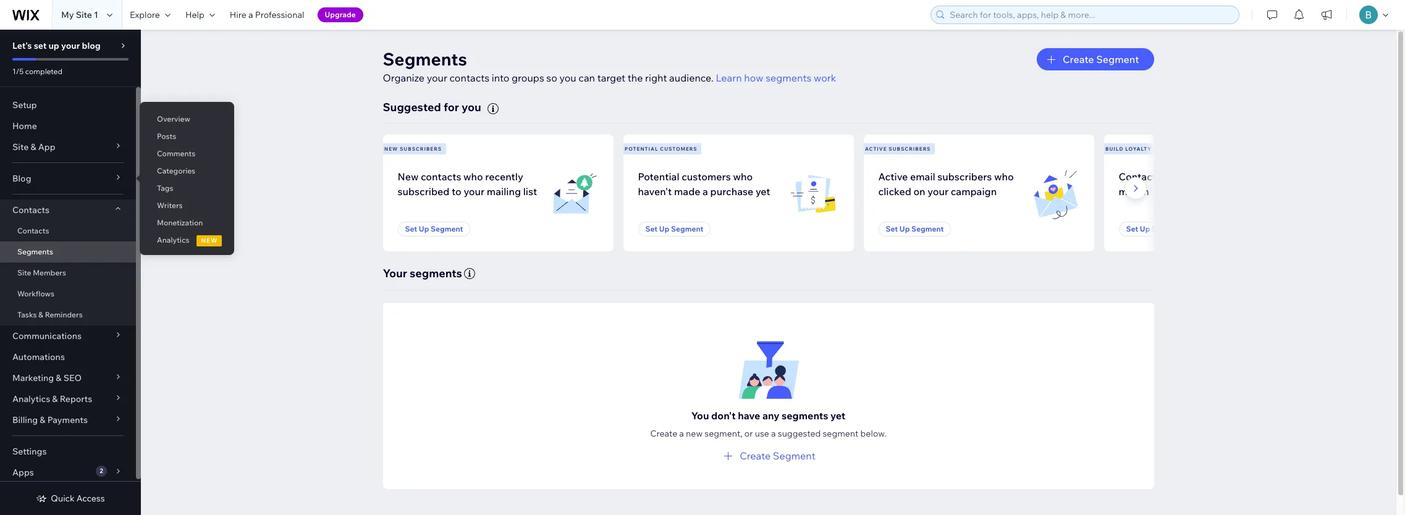 Task type: vqa. For each thing, say whether or not it's contained in the screenshot.
Settings
yes



Task type: describe. For each thing, give the bounding box(es) containing it.
explore
[[130, 9, 160, 20]]

build loyalty
[[1106, 146, 1152, 152]]

tasks & reminders
[[17, 310, 83, 319]]

your
[[383, 266, 407, 280]]

4 set from the left
[[1126, 224, 1138, 234]]

contacts for contacts dropdown button
[[12, 205, 49, 216]]

1 vertical spatial segments
[[410, 266, 462, 280]]

a inside contacts with a birthday this month
[[1186, 170, 1191, 183]]

seo
[[63, 373, 82, 384]]

site members link
[[0, 263, 136, 284]]

made
[[674, 185, 700, 198]]

analytics for analytics
[[157, 235, 189, 245]]

purchase
[[710, 185, 753, 198]]

monetization
[[157, 218, 203, 227]]

segment
[[823, 428, 859, 439]]

upgrade
[[325, 10, 356, 19]]

loyalty
[[1125, 146, 1152, 152]]

new subscribers
[[384, 146, 442, 152]]

for
[[444, 100, 459, 114]]

communications button
[[0, 326, 136, 347]]

set up segment button for made
[[638, 222, 711, 237]]

1 vertical spatial you
[[462, 100, 481, 114]]

customers for potential customers
[[660, 146, 697, 152]]

automations link
[[0, 347, 136, 368]]

0 horizontal spatial create segment
[[740, 450, 816, 462]]

Search for tools, apps, help & more... field
[[946, 6, 1235, 23]]

analytics for analytics & reports
[[12, 394, 50, 405]]

learn
[[716, 72, 742, 84]]

clicked
[[878, 185, 911, 198]]

subscribers for contacts
[[400, 146, 442, 152]]

campaign
[[951, 185, 997, 198]]

below.
[[861, 428, 887, 439]]

subscribers inside active email subscribers who clicked on your campaign
[[938, 170, 992, 183]]

contacts inside contacts with a birthday this month
[[1119, 170, 1161, 183]]

categories
[[157, 166, 195, 176]]

professional
[[255, 9, 304, 20]]

your inside new contacts who recently subscribed to your mailing list
[[464, 185, 485, 198]]

up for made
[[659, 224, 669, 234]]

sidebar element
[[0, 30, 141, 515]]

contacts for contacts link
[[17, 226, 49, 235]]

quick access
[[51, 493, 105, 504]]

work
[[814, 72, 836, 84]]

completed
[[25, 67, 62, 76]]

& for marketing
[[56, 373, 62, 384]]

posts
[[157, 132, 176, 141]]

setup
[[12, 99, 37, 111]]

active for active subscribers
[[865, 146, 887, 152]]

1 vertical spatial create segment button
[[721, 449, 816, 463]]

you don't have any segments yet create a new segment, or use a suggested segment below.
[[650, 410, 887, 439]]

contacts inside the segments organize your contacts into groups so you can target the right audience. learn how segments work
[[450, 72, 490, 84]]

set up segment for subscribed
[[405, 224, 463, 234]]

0 vertical spatial create segment
[[1063, 53, 1139, 66]]

contacts button
[[0, 200, 136, 221]]

birthday
[[1193, 170, 1233, 183]]

hire a professional
[[230, 9, 304, 20]]

my site 1
[[61, 9, 98, 20]]

blog
[[82, 40, 101, 51]]

new for new contacts who recently subscribed to your mailing list
[[398, 170, 419, 183]]

segment for set up segment button associated with subscribed
[[431, 224, 463, 234]]

writers
[[157, 201, 183, 210]]

set for new contacts who recently subscribed to your mailing list
[[405, 224, 417, 234]]

contacts link
[[0, 221, 136, 242]]

my
[[61, 9, 74, 20]]

target
[[597, 72, 625, 84]]

& for billing
[[40, 415, 45, 426]]

contacts inside new contacts who recently subscribed to your mailing list
[[421, 170, 461, 183]]

who for your
[[463, 170, 483, 183]]

customers for potential customers who haven't made a purchase yet
[[682, 170, 731, 183]]

a left new
[[679, 428, 684, 439]]

active for active email subscribers who clicked on your campaign
[[878, 170, 908, 183]]

up for clicked
[[900, 224, 910, 234]]

segment for set up segment button corresponding to clicked
[[912, 224, 944, 234]]

workflows link
[[0, 284, 136, 305]]

recently
[[485, 170, 523, 183]]

settings link
[[0, 441, 136, 462]]

marketing
[[12, 373, 54, 384]]

blog
[[12, 173, 31, 184]]

segment down search for tools, apps, help & more... field
[[1096, 53, 1139, 66]]

you inside the segments organize your contacts into groups so you can target the right audience. learn how segments work
[[560, 72, 576, 84]]

mailing
[[487, 185, 521, 198]]

a right hire
[[248, 9, 253, 20]]

potential customers who haven't made a purchase yet
[[638, 170, 770, 198]]

site & app button
[[0, 137, 136, 158]]

4 set up segment button from the left
[[1119, 222, 1192, 237]]

so
[[546, 72, 557, 84]]

set for active email subscribers who clicked on your campaign
[[886, 224, 898, 234]]

right
[[645, 72, 667, 84]]

marketing & seo button
[[0, 368, 136, 389]]

tags
[[157, 184, 173, 193]]

billing & payments
[[12, 415, 88, 426]]

you
[[691, 410, 709, 422]]

who for purchase
[[733, 170, 753, 183]]

let's set up your blog
[[12, 40, 101, 51]]

suggested for you
[[383, 100, 481, 114]]

or
[[745, 428, 753, 439]]

on
[[914, 185, 925, 198]]

segments link
[[0, 242, 136, 263]]

monetization link
[[140, 213, 234, 234]]

tasks
[[17, 310, 37, 319]]

& for tasks
[[38, 310, 43, 319]]

your segments
[[383, 266, 462, 280]]

2
[[100, 467, 103, 475]]



Task type: locate. For each thing, give the bounding box(es) containing it.
setup link
[[0, 95, 136, 116]]

who inside potential customers who haven't made a purchase yet
[[733, 170, 753, 183]]

3 who from the left
[[994, 170, 1014, 183]]

set up segment button down the 'subscribed'
[[398, 222, 471, 237]]

segment for set up segment button corresponding to made
[[671, 224, 703, 234]]

segments right your at bottom left
[[410, 266, 462, 280]]

new
[[384, 146, 398, 152], [398, 170, 419, 183]]

billing & payments button
[[0, 410, 136, 431]]

create segment button down use
[[721, 449, 816, 463]]

app
[[38, 142, 55, 153]]

contacts left into
[[450, 72, 490, 84]]

1 vertical spatial new
[[398, 170, 419, 183]]

with
[[1163, 170, 1183, 183]]

1 vertical spatial contacts
[[12, 205, 49, 216]]

up down haven't
[[659, 224, 669, 234]]

0 vertical spatial active
[[865, 146, 887, 152]]

set up segment button for subscribed
[[398, 222, 471, 237]]

0 vertical spatial segments
[[383, 48, 467, 70]]

segments inside you don't have any segments yet create a new segment, or use a suggested segment below.
[[782, 410, 828, 422]]

groups
[[512, 72, 544, 84]]

a right made
[[703, 185, 708, 198]]

new down suggested
[[384, 146, 398, 152]]

contacts inside dropdown button
[[12, 205, 49, 216]]

& for site
[[31, 142, 36, 153]]

create inside you don't have any segments yet create a new segment, or use a suggested segment below.
[[650, 428, 677, 439]]

1 vertical spatial potential
[[638, 170, 679, 183]]

set up segment down on
[[886, 224, 944, 234]]

0 horizontal spatial who
[[463, 170, 483, 183]]

site & app
[[12, 142, 55, 153]]

potential for potential customers who haven't made a purchase yet
[[638, 170, 679, 183]]

0 horizontal spatial analytics
[[12, 394, 50, 405]]

segments up suggested
[[782, 410, 828, 422]]

2 horizontal spatial who
[[994, 170, 1014, 183]]

hire a professional link
[[222, 0, 312, 30]]

segments up "site members"
[[17, 247, 53, 256]]

a right with
[[1186, 170, 1191, 183]]

site members
[[17, 268, 66, 277]]

how
[[744, 72, 764, 84]]

analytics inside dropdown button
[[12, 394, 50, 405]]

2 who from the left
[[733, 170, 753, 183]]

1 set from the left
[[405, 224, 417, 234]]

up
[[419, 224, 429, 234], [659, 224, 669, 234], [900, 224, 910, 234], [1140, 224, 1150, 234]]

set up segment for made
[[645, 224, 703, 234]]

your up suggested for you at left
[[427, 72, 447, 84]]

1 horizontal spatial subscribers
[[889, 146, 931, 152]]

contacts down blog
[[12, 205, 49, 216]]

analytics down the marketing
[[12, 394, 50, 405]]

potential
[[625, 146, 658, 152], [638, 170, 679, 183]]

&
[[31, 142, 36, 153], [38, 310, 43, 319], [56, 373, 62, 384], [52, 394, 58, 405], [40, 415, 45, 426]]

new
[[686, 428, 703, 439]]

a right use
[[771, 428, 776, 439]]

your inside the segments organize your contacts into groups so you can target the right audience. learn how segments work
[[427, 72, 447, 84]]

active email subscribers who clicked on your campaign
[[878, 170, 1014, 198]]

site up workflows
[[17, 268, 31, 277]]

up down clicked
[[900, 224, 910, 234]]

into
[[492, 72, 510, 84]]

1 vertical spatial contacts
[[421, 170, 461, 183]]

create for right 'create segment' button
[[1063, 53, 1094, 66]]

0 vertical spatial create segment button
[[1037, 48, 1154, 70]]

comments
[[157, 149, 195, 158]]

suggested
[[778, 428, 821, 439]]

0 vertical spatial site
[[76, 9, 92, 20]]

reminders
[[45, 310, 83, 319]]

0 vertical spatial new
[[384, 146, 398, 152]]

yet up segment
[[831, 410, 846, 422]]

your right on
[[928, 185, 949, 198]]

active inside active email subscribers who clicked on your campaign
[[878, 170, 908, 183]]

you
[[560, 72, 576, 84], [462, 100, 481, 114]]

2 horizontal spatial subscribers
[[938, 170, 992, 183]]

3 set up segment from the left
[[886, 224, 944, 234]]

new for new subscribers
[[384, 146, 398, 152]]

contacts up month
[[1119, 170, 1161, 183]]

learn how segments work button
[[716, 70, 836, 85]]

2 up from the left
[[659, 224, 669, 234]]

home link
[[0, 116, 136, 137]]

use
[[755, 428, 769, 439]]

0 horizontal spatial create segment button
[[721, 449, 816, 463]]

& left reports
[[52, 394, 58, 405]]

site for site & app
[[12, 142, 29, 153]]

segments for segments
[[17, 247, 53, 256]]

segments organize your contacts into groups so you can target the right audience. learn how segments work
[[383, 48, 836, 84]]

subscribed
[[398, 185, 450, 198]]

2 vertical spatial create
[[740, 450, 771, 462]]

0 vertical spatial customers
[[660, 146, 697, 152]]

segment down contacts with a birthday this month
[[1152, 224, 1184, 234]]

1 horizontal spatial yet
[[831, 410, 846, 422]]

0 vertical spatial you
[[560, 72, 576, 84]]

tasks & reminders link
[[0, 305, 136, 326]]

create for the bottom 'create segment' button
[[740, 450, 771, 462]]

build
[[1106, 146, 1124, 152]]

workflows
[[17, 289, 54, 298]]

create down or
[[740, 450, 771, 462]]

blog button
[[0, 168, 136, 189]]

& right tasks
[[38, 310, 43, 319]]

set down month
[[1126, 224, 1138, 234]]

create down search for tools, apps, help & more... field
[[1063, 53, 1094, 66]]

& left seo
[[56, 373, 62, 384]]

set
[[405, 224, 417, 234], [645, 224, 658, 234], [886, 224, 898, 234], [1126, 224, 1138, 234]]

segments right how
[[766, 72, 812, 84]]

payments
[[47, 415, 88, 426]]

set up segment button down month
[[1119, 222, 1192, 237]]

segment down made
[[671, 224, 703, 234]]

segment for fourth set up segment button
[[1152, 224, 1184, 234]]

your inside sidebar 'element'
[[61, 40, 80, 51]]

site down home
[[12, 142, 29, 153]]

0 horizontal spatial subscribers
[[400, 146, 442, 152]]

segments for segments organize your contacts into groups so you can target the right audience. learn how segments work
[[383, 48, 467, 70]]

1 horizontal spatial analytics
[[157, 235, 189, 245]]

who up campaign
[[994, 170, 1014, 183]]

subscribers down suggested
[[400, 146, 442, 152]]

quick access button
[[36, 493, 105, 504]]

set up segment down made
[[645, 224, 703, 234]]

categories link
[[140, 161, 234, 182]]

0 vertical spatial analytics
[[157, 235, 189, 245]]

potential customers
[[625, 146, 697, 152]]

create segment button down search for tools, apps, help & more... field
[[1037, 48, 1154, 70]]

contacts with a birthday this month
[[1119, 170, 1252, 198]]

comments link
[[140, 143, 234, 164]]

list
[[380, 135, 1335, 252]]

who up "purchase" in the top right of the page
[[733, 170, 753, 183]]

0 vertical spatial yet
[[756, 185, 770, 198]]

list containing new contacts who recently subscribed to your mailing list
[[380, 135, 1335, 252]]

subscribers up campaign
[[938, 170, 992, 183]]

3 set from the left
[[886, 224, 898, 234]]

home
[[12, 121, 37, 132]]

segment down on
[[912, 224, 944, 234]]

let's
[[12, 40, 32, 51]]

segments inside the segments organize your contacts into groups so you can target the right audience. learn how segments work
[[383, 48, 467, 70]]

create
[[1063, 53, 1094, 66], [650, 428, 677, 439], [740, 450, 771, 462]]

new contacts who recently subscribed to your mailing list
[[398, 170, 537, 198]]

set up segment for clicked
[[886, 224, 944, 234]]

subscribers
[[400, 146, 442, 152], [889, 146, 931, 152], [938, 170, 992, 183]]

4 up from the left
[[1140, 224, 1150, 234]]

overview link
[[140, 109, 234, 130]]

set up segment button for clicked
[[878, 222, 951, 237]]

set up segment button down made
[[638, 222, 711, 237]]

set down clicked
[[886, 224, 898, 234]]

2 horizontal spatial create
[[1063, 53, 1094, 66]]

members
[[33, 268, 66, 277]]

reports
[[60, 394, 92, 405]]

up down the 'subscribed'
[[419, 224, 429, 234]]

up down month
[[1140, 224, 1150, 234]]

new
[[201, 237, 218, 245]]

1 vertical spatial customers
[[682, 170, 731, 183]]

set for potential customers who haven't made a purchase yet
[[645, 224, 658, 234]]

up for subscribed
[[419, 224, 429, 234]]

customers up potential customers who haven't made a purchase yet
[[660, 146, 697, 152]]

segments inside 'link'
[[17, 247, 53, 256]]

month
[[1119, 185, 1149, 198]]

0 horizontal spatial segments
[[17, 247, 53, 256]]

potential for potential customers
[[625, 146, 658, 152]]

yet inside potential customers who haven't made a purchase yet
[[756, 185, 770, 198]]

quick
[[51, 493, 75, 504]]

0 vertical spatial contacts
[[1119, 170, 1161, 183]]

upgrade button
[[317, 7, 363, 22]]

customers
[[660, 146, 697, 152], [682, 170, 731, 183]]

new inside new contacts who recently subscribed to your mailing list
[[398, 170, 419, 183]]

1 horizontal spatial create segment
[[1063, 53, 1139, 66]]

1 vertical spatial create segment
[[740, 450, 816, 462]]

list
[[523, 185, 537, 198]]

the
[[628, 72, 643, 84]]

potential inside potential customers who haven't made a purchase yet
[[638, 170, 679, 183]]

2 vertical spatial site
[[17, 268, 31, 277]]

a
[[248, 9, 253, 20], [1186, 170, 1191, 183], [703, 185, 708, 198], [679, 428, 684, 439], [771, 428, 776, 439]]

2 set up segment button from the left
[[638, 222, 711, 237]]

set up segment button down on
[[878, 222, 951, 237]]

your right up
[[61, 40, 80, 51]]

your inside active email subscribers who clicked on your campaign
[[928, 185, 949, 198]]

2 set up segment from the left
[[645, 224, 703, 234]]

0 vertical spatial contacts
[[450, 72, 490, 84]]

1 horizontal spatial you
[[560, 72, 576, 84]]

1 horizontal spatial create segment button
[[1037, 48, 1154, 70]]

3 up from the left
[[900, 224, 910, 234]]

site for site members
[[17, 268, 31, 277]]

can
[[579, 72, 595, 84]]

& for analytics
[[52, 394, 58, 405]]

access
[[77, 493, 105, 504]]

tags link
[[140, 178, 234, 199]]

who left 'recently' at top
[[463, 170, 483, 183]]

1 set up segment button from the left
[[398, 222, 471, 237]]

2 vertical spatial contacts
[[17, 226, 49, 235]]

new up the 'subscribed'
[[398, 170, 419, 183]]

up
[[49, 40, 59, 51]]

analytics & reports button
[[0, 389, 136, 410]]

& inside dropdown button
[[52, 394, 58, 405]]

site left 1
[[76, 9, 92, 20]]

segment down to
[[431, 224, 463, 234]]

you right for
[[462, 100, 481, 114]]

yet right "purchase" in the top right of the page
[[756, 185, 770, 198]]

set down haven't
[[645, 224, 658, 234]]

who inside new contacts who recently subscribed to your mailing list
[[463, 170, 483, 183]]

contacts down contacts dropdown button
[[17, 226, 49, 235]]

set up segment down the 'subscribed'
[[405, 224, 463, 234]]

help button
[[178, 0, 222, 30]]

0 horizontal spatial create
[[650, 428, 677, 439]]

0 vertical spatial create
[[1063, 53, 1094, 66]]

segments inside the segments organize your contacts into groups so you can target the right audience. learn how segments work
[[766, 72, 812, 84]]

communications
[[12, 331, 82, 342]]

this
[[1235, 170, 1252, 183]]

apps
[[12, 467, 34, 478]]

set up segment down month
[[1126, 224, 1184, 234]]

yet
[[756, 185, 770, 198], [831, 410, 846, 422]]

1 vertical spatial analytics
[[12, 394, 50, 405]]

set up segment button
[[398, 222, 471, 237], [638, 222, 711, 237], [878, 222, 951, 237], [1119, 222, 1192, 237]]

who inside active email subscribers who clicked on your campaign
[[994, 170, 1014, 183]]

analytics down monetization
[[157, 235, 189, 245]]

site
[[76, 9, 92, 20], [12, 142, 29, 153], [17, 268, 31, 277]]

set down the 'subscribed'
[[405, 224, 417, 234]]

1 vertical spatial active
[[878, 170, 908, 183]]

1 vertical spatial yet
[[831, 410, 846, 422]]

1 who from the left
[[463, 170, 483, 183]]

create segment down use
[[740, 450, 816, 462]]

1 set up segment from the left
[[405, 224, 463, 234]]

1 vertical spatial create
[[650, 428, 677, 439]]

2 set from the left
[[645, 224, 658, 234]]

haven't
[[638, 185, 672, 198]]

0 vertical spatial segments
[[766, 72, 812, 84]]

yet inside you don't have any segments yet create a new segment, or use a suggested segment below.
[[831, 410, 846, 422]]

posts link
[[140, 126, 234, 147]]

analytics
[[157, 235, 189, 245], [12, 394, 50, 405]]

subscribers up email
[[889, 146, 931, 152]]

analytics & reports
[[12, 394, 92, 405]]

subscribers for email
[[889, 146, 931, 152]]

1 horizontal spatial who
[[733, 170, 753, 183]]

0 horizontal spatial yet
[[756, 185, 770, 198]]

customers up made
[[682, 170, 731, 183]]

0 vertical spatial potential
[[625, 146, 658, 152]]

1/5
[[12, 67, 24, 76]]

& right billing
[[40, 415, 45, 426]]

& left app at the top left of the page
[[31, 142, 36, 153]]

your right to
[[464, 185, 485, 198]]

4 set up segment from the left
[[1126, 224, 1184, 234]]

create left new
[[650, 428, 677, 439]]

3 set up segment button from the left
[[878, 222, 951, 237]]

customers inside potential customers who haven't made a purchase yet
[[682, 170, 731, 183]]

2 vertical spatial segments
[[782, 410, 828, 422]]

automations
[[12, 352, 65, 363]]

marketing & seo
[[12, 373, 82, 384]]

you right so
[[560, 72, 576, 84]]

settings
[[12, 446, 47, 457]]

billing
[[12, 415, 38, 426]]

create segment down search for tools, apps, help & more... field
[[1063, 53, 1139, 66]]

suggested
[[383, 100, 441, 114]]

1 vertical spatial site
[[12, 142, 29, 153]]

help
[[185, 9, 204, 20]]

0 horizontal spatial you
[[462, 100, 481, 114]]

1 horizontal spatial segments
[[383, 48, 467, 70]]

contacts up to
[[421, 170, 461, 183]]

segment down suggested
[[773, 450, 816, 462]]

segments up organize
[[383, 48, 467, 70]]

1 up from the left
[[419, 224, 429, 234]]

1 vertical spatial segments
[[17, 247, 53, 256]]

audience.
[[669, 72, 714, 84]]

1 horizontal spatial create
[[740, 450, 771, 462]]

a inside potential customers who haven't made a purchase yet
[[703, 185, 708, 198]]

site inside popup button
[[12, 142, 29, 153]]



